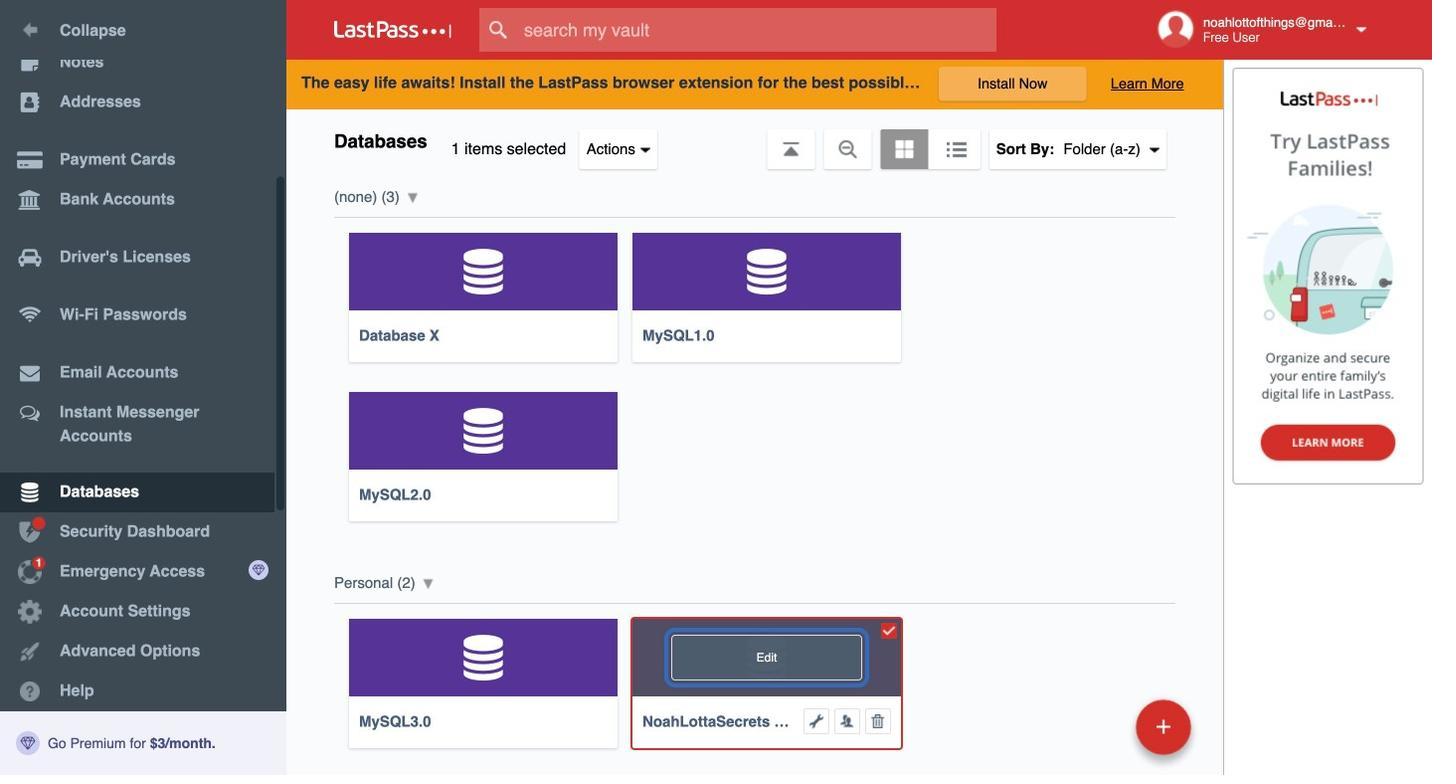 Task type: locate. For each thing, give the bounding box(es) containing it.
vault options navigation
[[287, 109, 1224, 169]]

search my vault text field
[[480, 8, 1036, 52]]

lastpass image
[[334, 21, 452, 39]]



Task type: describe. For each thing, give the bounding box(es) containing it.
Search search field
[[480, 8, 1036, 52]]

new item navigation
[[1000, 694, 1204, 775]]

new item element
[[1000, 699, 1199, 755]]

main navigation navigation
[[0, 0, 287, 775]]



Task type: vqa. For each thing, say whether or not it's contained in the screenshot.
Main content main content
no



